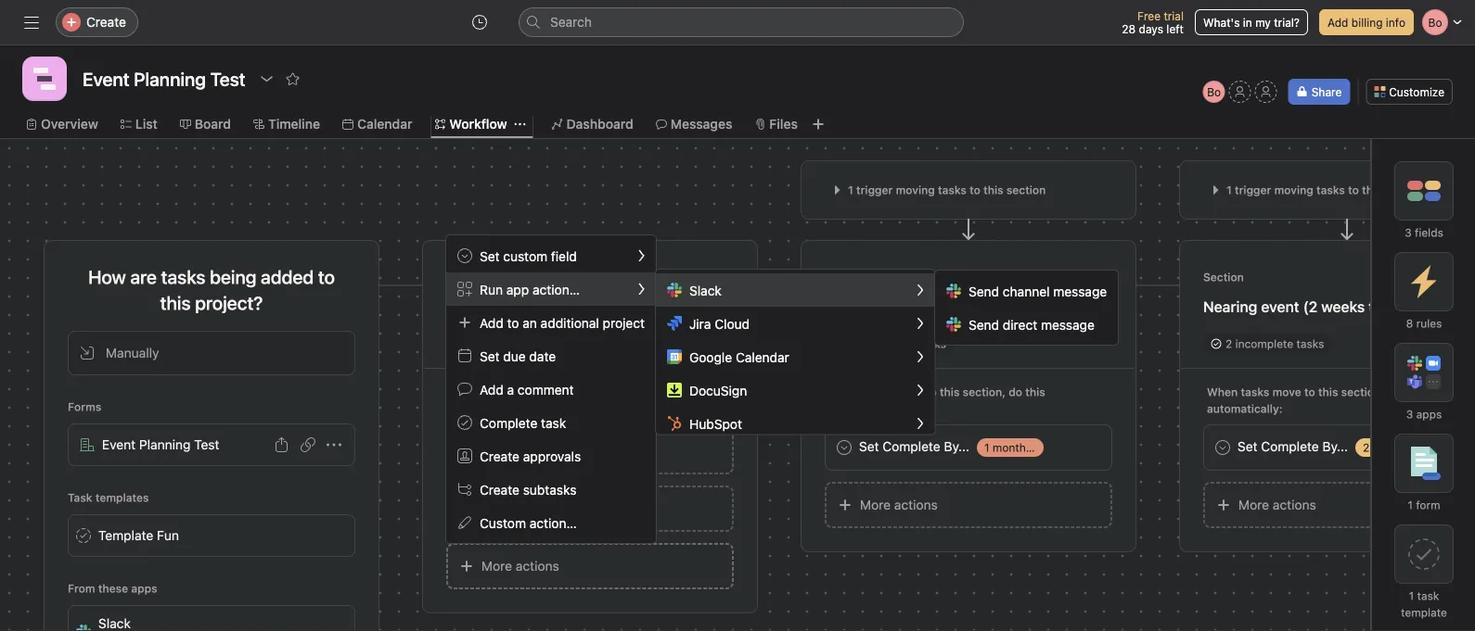 Task type: describe. For each thing, give the bounding box(es) containing it.
create subtasks link
[[446, 473, 656, 507]]

create approvals link
[[446, 440, 656, 473]]

slack image for send channel message
[[946, 284, 961, 299]]

nearing event (2 weeks to go)
[[1204, 298, 1410, 316]]

custom
[[480, 516, 526, 531]]

1 trigger moving tasks to this section for weeks
[[1227, 184, 1425, 197]]

automatically: for pre-
[[829, 403, 904, 416]]

being
[[210, 266, 257, 288]]

due
[[503, 349, 526, 364]]

jira cloud
[[689, 316, 750, 331]]

this project?
[[160, 292, 263, 314]]

free
[[1138, 9, 1161, 22]]

left
[[1167, 22, 1184, 35]]

assignee
[[505, 444, 558, 459]]

hubspot
[[689, 416, 742, 432]]

0 horizontal spatial actions
[[516, 559, 559, 574]]

google calendar link
[[656, 341, 935, 374]]

create approvals
[[480, 449, 581, 464]]

set complete by... for (1
[[859, 439, 970, 455]]

do for pre-event (1 month to go)
[[1009, 386, 1023, 399]]

add for add trigger to move tasks to this section
[[436, 188, 460, 203]]

google
[[689, 350, 732, 365]]

8 rules
[[1406, 317, 1442, 330]]

1 incomplete task
[[469, 338, 560, 351]]

add collaborators button
[[446, 486, 734, 533]]

(2
[[1303, 298, 1318, 316]]

workflow link
[[435, 114, 507, 135]]

when for nearing event (2 weeks to go)
[[1207, 386, 1238, 399]]

set custom field
[[480, 248, 577, 264]]

jira
[[689, 316, 711, 331]]

template fun button
[[68, 515, 355, 558]]

share
[[1312, 85, 1342, 98]]

go) for nearing event (2 weeks to go)
[[1387, 298, 1410, 316]]

what's in my trial?
[[1203, 16, 1300, 29]]

automatically?
[[493, 403, 571, 416]]

complete task
[[480, 415, 566, 431]]

overviewing button
[[446, 290, 734, 324]]

0 vertical spatial task
[[538, 338, 560, 351]]

by... for weeks
[[1323, 439, 1348, 455]]

section, for overviewing
[[584, 386, 627, 399]]

overview link
[[26, 114, 98, 135]]

add to starred image
[[285, 71, 300, 86]]

direct
[[1003, 317, 1038, 332]]

to inside how are tasks being added to this project?
[[318, 266, 335, 288]]

more for nearing
[[1239, 498, 1269, 513]]

by... for month
[[944, 439, 970, 455]]

send for send channel message
[[969, 284, 999, 299]]

2 incomplete from the left
[[857, 338, 916, 351]]

incomplete for nearing event (2 weeks to go)
[[1236, 338, 1294, 351]]

tasks inside when tasks move to this section, what should happen automatically?
[[484, 386, 513, 399]]

comment
[[518, 382, 574, 397]]

send channel message
[[969, 284, 1107, 299]]

move for nearing event (2 weeks to go)
[[1273, 386, 1302, 399]]

add for add billing info
[[1328, 16, 1349, 29]]

section, for pre-event (1 month to go)
[[963, 386, 1006, 399]]

send direct message link
[[935, 308, 1118, 341]]

docusign image
[[667, 383, 682, 398]]

forms
[[68, 401, 101, 414]]

fields
[[1415, 226, 1444, 239]]

date
[[529, 349, 556, 364]]

custom action…
[[480, 516, 577, 531]]

weeks
[[1322, 298, 1365, 316]]

1 task template
[[1401, 590, 1447, 620]]

8
[[1406, 317, 1413, 330]]

trigger inside dropdown button
[[464, 188, 504, 203]]

slack link
[[656, 274, 935, 307]]

how
[[88, 266, 126, 288]]

show options image
[[327, 438, 341, 453]]

rules
[[1417, 317, 1442, 330]]

slack image for send direct message
[[946, 317, 961, 332]]

template
[[1401, 607, 1447, 620]]

more actions for (2
[[1239, 498, 1317, 513]]

nearing
[[1204, 298, 1258, 316]]

before
[[1029, 442, 1063, 455]]

templates
[[95, 492, 149, 505]]

task for complete task
[[541, 415, 566, 431]]

move for pre-event (1 month to go)
[[894, 386, 923, 399]]

go) for pre-event (1 month to go)
[[979, 298, 1002, 316]]

to inside when tasks move to this section, what should happen automatically?
[[547, 386, 558, 399]]

template
[[98, 528, 153, 544]]

trigger for pre-
[[857, 184, 893, 197]]

custom action… link
[[446, 507, 656, 540]]

section for nearing event (2 weeks to go)
[[1385, 184, 1425, 197]]

more actions button for weeks
[[1204, 483, 1475, 529]]

dashboard link
[[552, 114, 634, 135]]

what's in my trial? button
[[1195, 9, 1308, 35]]

set for set custom field link
[[480, 248, 500, 264]]

more for pre-
[[860, 498, 891, 513]]

what
[[630, 386, 656, 399]]

section for nearing event (2 weeks to go)
[[1204, 271, 1244, 284]]

docusign link
[[656, 374, 935, 407]]

files
[[770, 116, 798, 132]]

automatically: for nearing
[[1207, 403, 1283, 416]]

actions for (2
[[1273, 498, 1317, 513]]

expand sidebar image
[[24, 15, 39, 30]]

incomplete for overviewing
[[477, 338, 535, 351]]

subtasks
[[523, 482, 577, 498]]

0 horizontal spatial more actions button
[[446, 544, 734, 590]]

add collaborators
[[482, 502, 588, 517]]

add to an additional project link
[[446, 306, 656, 340]]

create for create subtasks
[[480, 482, 520, 498]]

section for overviewing
[[446, 271, 487, 284]]

more actions for (1
[[860, 498, 938, 513]]

task for 1 task template
[[1417, 590, 1440, 603]]

task
[[68, 492, 92, 505]]

free trial 28 days left
[[1122, 9, 1184, 35]]

nearing event (2 weeks to go) button
[[1204, 290, 1475, 324]]

share button
[[1289, 79, 1350, 105]]

more actions button for month
[[825, 483, 1113, 529]]

moving for (2
[[1275, 184, 1314, 197]]

1 month before event
[[984, 442, 1095, 455]]

these
[[98, 583, 128, 596]]

task templates
[[68, 492, 149, 505]]

app
[[506, 282, 529, 297]]

run app action… link
[[446, 273, 656, 306]]

timeline
[[268, 116, 320, 132]]

pre-event (1 month to go) button
[[825, 290, 1113, 324]]

create button
[[56, 7, 138, 37]]

1 vertical spatial month
[[993, 442, 1026, 455]]

a
[[507, 382, 514, 397]]

event for nearing
[[1261, 298, 1300, 316]]

tasks inside how are tasks being added to this project?
[[161, 266, 205, 288]]

test
[[194, 438, 219, 453]]

3 fields
[[1405, 226, 1444, 239]]

add for add a comment
[[480, 382, 504, 397]]

search button
[[519, 7, 964, 37]]

timeline image
[[33, 68, 56, 90]]

0 horizontal spatial more
[[482, 559, 512, 574]]

form
[[1416, 499, 1441, 512]]

an
[[523, 315, 537, 331]]

in
[[1243, 16, 1252, 29]]

actions for (1
[[894, 498, 938, 513]]

happen
[[450, 403, 490, 416]]



Task type: locate. For each thing, give the bounding box(es) containing it.
overview
[[41, 116, 98, 132]]

complete for nearing event (2 weeks to go)
[[1261, 439, 1319, 455]]

2 1 trigger moving tasks to this section from the left
[[1227, 184, 1425, 197]]

set due date
[[480, 349, 556, 364]]

google calendar image
[[667, 350, 682, 365]]

board
[[195, 116, 231, 132]]

do up set complete by... button
[[1387, 386, 1401, 399]]

event for pre-
[[855, 298, 893, 316]]

create
[[86, 14, 126, 30], [480, 449, 520, 464], [480, 482, 520, 498]]

4
[[847, 338, 854, 351]]

slack image down pre-event (1 month to go)
[[946, 317, 961, 332]]

2
[[1226, 338, 1233, 351]]

2 horizontal spatial section
[[1385, 184, 1425, 197]]

move down 4 incomplete tasks
[[894, 386, 923, 399]]

1 incomplete from the left
[[477, 338, 535, 351]]

0 horizontal spatial section
[[446, 271, 487, 284]]

calendar
[[357, 116, 412, 132], [736, 350, 790, 365]]

do up 1 month before event
[[1009, 386, 1023, 399]]

automatically:
[[829, 403, 904, 416], [1207, 403, 1283, 416]]

1 horizontal spatial complete
[[883, 439, 941, 455]]

more actions button down 1 month before event
[[825, 483, 1113, 529]]

3 for 3 fields
[[1405, 226, 1412, 239]]

0 horizontal spatial apps
[[131, 583, 157, 596]]

apps right the these
[[131, 583, 157, 596]]

1 vertical spatial slack image
[[76, 625, 91, 632]]

incomplete right 4 on the right of the page
[[857, 338, 916, 351]]

set complete by...
[[859, 439, 970, 455], [1238, 439, 1348, 455]]

0 horizontal spatial do
[[1009, 386, 1023, 399]]

1 horizontal spatial section
[[825, 271, 866, 284]]

this inside when tasks move to this section, what should happen automatically?
[[561, 386, 581, 399]]

1 horizontal spatial incomplete
[[857, 338, 916, 351]]

set custom field link
[[446, 239, 656, 273]]

approvals
[[523, 449, 581, 464]]

when tasks move to this section, do this automatically: down 4 incomplete tasks
[[829, 386, 1046, 416]]

section, inside when tasks move to this section, what should happen automatically?
[[584, 386, 627, 399]]

added
[[261, 266, 314, 288]]

0 vertical spatial apps
[[1417, 408, 1442, 421]]

1 horizontal spatial month
[[993, 442, 1026, 455]]

create inside the create subtasks link
[[480, 482, 520, 498]]

add trigger to move tasks to this section
[[436, 188, 678, 203]]

calendar link
[[342, 114, 412, 135]]

when down 2
[[1207, 386, 1238, 399]]

2 when tasks move to this section, do this automatically: from the left
[[1207, 386, 1424, 416]]

add billing info button
[[1319, 9, 1414, 35]]

set complete by... for (2
[[1238, 439, 1348, 455]]

create right expand sidebar image
[[86, 14, 126, 30]]

add a comment
[[480, 382, 574, 397]]

None text field
[[78, 62, 250, 96]]

section for pre-event (1 month to go)
[[1007, 184, 1046, 197]]

share form image
[[275, 438, 290, 453]]

run
[[480, 282, 503, 297]]

automatically: down 2
[[1207, 403, 1283, 416]]

event
[[855, 298, 893, 316], [1261, 298, 1300, 316], [1066, 442, 1095, 455]]

set assignee button
[[446, 429, 734, 475]]

more actions button down add collaborators button
[[446, 544, 734, 590]]

1 inside 1 task template
[[1409, 590, 1414, 603]]

how are tasks being added to this project?
[[88, 266, 335, 314]]

complete inside complete task link
[[480, 415, 538, 431]]

when for overviewing
[[450, 386, 481, 399]]

add
[[1328, 16, 1349, 29], [436, 188, 460, 203], [480, 315, 504, 331], [480, 382, 504, 397], [482, 502, 506, 517]]

add inside dropdown button
[[436, 188, 460, 203]]

2 by... from the left
[[1323, 439, 1348, 455]]

1
[[848, 184, 853, 197], [1227, 184, 1232, 197], [469, 338, 474, 351], [984, 442, 990, 455], [1408, 499, 1413, 512], [1409, 590, 1414, 603]]

1 moving from the left
[[896, 184, 935, 197]]

section, up set complete by... button
[[1341, 386, 1384, 399]]

message inside the send channel message link
[[1053, 284, 1107, 299]]

0 horizontal spatial event
[[855, 298, 893, 316]]

slack image inside send direct message link
[[946, 317, 961, 332]]

apps down rules
[[1417, 408, 1442, 421]]

0 horizontal spatial more actions
[[482, 559, 559, 574]]

0 vertical spatial message
[[1053, 284, 1107, 299]]

3 incomplete from the left
[[1236, 338, 1294, 351]]

hubspot link
[[656, 407, 935, 441]]

move down 2 incomplete tasks
[[1273, 386, 1302, 399]]

add up "1 incomplete task"
[[480, 315, 504, 331]]

0 horizontal spatial month
[[913, 298, 957, 316]]

when down 4 on the right of the page
[[829, 386, 859, 399]]

fun
[[157, 528, 179, 544]]

1 trigger moving tasks to this section for month
[[848, 184, 1046, 197]]

1 horizontal spatial by...
[[1323, 439, 1348, 455]]

0 vertical spatial slack image
[[946, 284, 961, 299]]

collaborators
[[509, 502, 588, 517]]

trial?
[[1274, 16, 1300, 29]]

add tab image
[[811, 117, 826, 132]]

create subtasks
[[480, 482, 577, 498]]

2 go) from the left
[[1387, 298, 1410, 316]]

slack image left slack
[[667, 283, 682, 298]]

add a comment link
[[446, 373, 656, 406]]

when tasks move to this section, do this automatically: for weeks
[[1207, 386, 1424, 416]]

1 section, from the left
[[584, 386, 627, 399]]

0 horizontal spatial when tasks move to this section, do this automatically:
[[829, 386, 1046, 416]]

2 horizontal spatial incomplete
[[1236, 338, 1294, 351]]

when
[[450, 386, 481, 399], [829, 386, 859, 399], [1207, 386, 1238, 399]]

incomplete
[[477, 338, 535, 351], [857, 338, 916, 351], [1236, 338, 1294, 351]]

section
[[1007, 184, 1046, 197], [1385, 184, 1425, 197], [635, 188, 678, 203]]

send left the channel
[[969, 284, 999, 299]]

when tasks move to this section, do this automatically: for month
[[829, 386, 1046, 416]]

add trigger to move tasks to this section button
[[423, 173, 757, 219]]

1 vertical spatial action…
[[530, 516, 577, 531]]

files link
[[755, 114, 798, 135]]

1 when tasks move to this section, do this automatically: from the left
[[829, 386, 1046, 416]]

1 trigger moving tasks to this section button
[[825, 177, 1113, 203], [1204, 177, 1475, 203]]

set due date link
[[446, 340, 656, 373]]

1 horizontal spatial calendar
[[736, 350, 790, 365]]

1 horizontal spatial do
[[1387, 386, 1401, 399]]

this inside add trigger to move tasks to this section dropdown button
[[609, 188, 631, 203]]

1 horizontal spatial 1 trigger moving tasks to this section button
[[1204, 177, 1475, 203]]

move for overviewing
[[516, 386, 544, 399]]

section, down direct
[[963, 386, 1006, 399]]

0 vertical spatial send
[[969, 284, 999, 299]]

to
[[970, 184, 981, 197], [1348, 184, 1359, 197], [507, 188, 519, 203], [594, 188, 606, 203], [318, 266, 335, 288], [961, 298, 975, 316], [1369, 298, 1383, 316], [507, 315, 519, 331], [547, 386, 558, 399], [926, 386, 937, 399], [1305, 386, 1316, 399]]

0 vertical spatial calendar
[[357, 116, 412, 132]]

slack image down from at bottom left
[[76, 625, 91, 632]]

0 horizontal spatial moving
[[896, 184, 935, 197]]

slack image right the (1
[[946, 284, 961, 299]]

action… down the create subtasks link
[[530, 516, 577, 531]]

by... inside button
[[1323, 439, 1348, 455]]

1 horizontal spatial automatically:
[[1207, 403, 1283, 416]]

action…
[[533, 282, 580, 297], [530, 516, 577, 531]]

send channel message link
[[935, 275, 1118, 308]]

1 horizontal spatial section
[[1007, 184, 1046, 197]]

1 vertical spatial 3
[[1407, 408, 1413, 421]]

event right the before
[[1066, 442, 1095, 455]]

section, for nearing event (2 weeks to go)
[[1341, 386, 1384, 399]]

complete for pre-event (1 month to go)
[[883, 439, 941, 455]]

calendar left workflow link
[[357, 116, 412, 132]]

3 section, from the left
[[1341, 386, 1384, 399]]

create for create
[[86, 14, 126, 30]]

event planning test
[[102, 438, 219, 453]]

1 horizontal spatial apps
[[1417, 408, 1442, 421]]

2 horizontal spatial more actions button
[[1204, 483, 1475, 529]]

3 left "fields"
[[1405, 226, 1412, 239]]

calendar down cloud
[[736, 350, 790, 365]]

go) left the channel
[[979, 298, 1002, 316]]

1 vertical spatial calendar
[[736, 350, 790, 365]]

are
[[130, 266, 157, 288]]

0 horizontal spatial incomplete
[[477, 338, 535, 351]]

tasks inside add trigger to move tasks to this section dropdown button
[[559, 188, 590, 203]]

1 horizontal spatial actions
[[894, 498, 938, 513]]

1 horizontal spatial 1 trigger moving tasks to this section
[[1227, 184, 1425, 197]]

add down workflow link
[[436, 188, 460, 203]]

2 section from the left
[[825, 271, 866, 284]]

task up template
[[1417, 590, 1440, 603]]

1 vertical spatial send
[[969, 317, 999, 332]]

event
[[102, 438, 136, 453]]

message right the channel
[[1053, 284, 1107, 299]]

search list box
[[519, 7, 964, 37]]

2 when from the left
[[829, 386, 859, 399]]

0 horizontal spatial when
[[450, 386, 481, 399]]

project
[[603, 315, 645, 331]]

1 vertical spatial create
[[480, 449, 520, 464]]

task inside 1 task template
[[1417, 590, 1440, 603]]

1 horizontal spatial moving
[[1275, 184, 1314, 197]]

0 horizontal spatial section,
[[584, 386, 627, 399]]

copy form link image
[[301, 438, 315, 453]]

action… inside custom action… link
[[530, 516, 577, 531]]

set assignee
[[482, 444, 558, 459]]

billing
[[1352, 16, 1383, 29]]

0 horizontal spatial section
[[635, 188, 678, 203]]

slack image
[[667, 283, 682, 298], [76, 625, 91, 632]]

1 horizontal spatial more actions
[[860, 498, 938, 513]]

1 vertical spatial slack image
[[946, 317, 961, 332]]

month left the before
[[993, 442, 1026, 455]]

event left (2
[[1261, 298, 1300, 316]]

1 do from the left
[[1009, 386, 1023, 399]]

this
[[984, 184, 1004, 197], [1362, 184, 1382, 197], [609, 188, 631, 203], [561, 386, 581, 399], [940, 386, 960, 399], [1026, 386, 1046, 399], [1319, 386, 1338, 399], [1404, 386, 1424, 399]]

1 section from the left
[[446, 271, 487, 284]]

add to an additional project
[[480, 315, 645, 331]]

1 slack image from the top
[[946, 284, 961, 299]]

bo
[[1207, 85, 1221, 98]]

should
[[660, 386, 696, 399]]

event planning test button
[[68, 424, 355, 467]]

month right the (1
[[913, 298, 957, 316]]

add for add collaborators
[[482, 502, 506, 517]]

0 vertical spatial 3
[[1405, 226, 1412, 239]]

2 horizontal spatial section
[[1204, 271, 1244, 284]]

hubspot image
[[667, 417, 682, 431]]

2 horizontal spatial event
[[1261, 298, 1300, 316]]

0 horizontal spatial slack image
[[76, 625, 91, 632]]

trigger
[[857, 184, 893, 197], [1235, 184, 1272, 197], [464, 188, 504, 203]]

4 incomplete tasks
[[847, 338, 946, 351]]

move up "automatically?"
[[516, 386, 544, 399]]

message down send channel message
[[1041, 317, 1095, 332]]

0 horizontal spatial go)
[[979, 298, 1002, 316]]

slack image inside the send channel message link
[[946, 284, 961, 299]]

incomplete down the an
[[477, 338, 535, 351]]

1 horizontal spatial event
[[1066, 442, 1095, 455]]

1 horizontal spatial go)
[[1387, 298, 1410, 316]]

message inside send direct message link
[[1041, 317, 1095, 332]]

0 horizontal spatial complete
[[480, 415, 538, 431]]

add left billing
[[1328, 16, 1349, 29]]

3 when from the left
[[1207, 386, 1238, 399]]

incomplete right 2
[[1236, 338, 1294, 351]]

2 do from the left
[[1387, 386, 1401, 399]]

jira cloud image
[[667, 316, 682, 331]]

add left a
[[480, 382, 504, 397]]

1 go) from the left
[[979, 298, 1002, 316]]

0 horizontal spatial 1 trigger moving tasks to this section
[[848, 184, 1046, 197]]

1 vertical spatial task
[[541, 415, 566, 431]]

set for the set due date link
[[480, 349, 500, 364]]

task
[[538, 338, 560, 351], [541, 415, 566, 431], [1417, 590, 1440, 603]]

1 horizontal spatial set complete by...
[[1238, 439, 1348, 455]]

section up pre-
[[825, 271, 866, 284]]

0 horizontal spatial trigger
[[464, 188, 504, 203]]

set for set assignee button
[[482, 444, 502, 459]]

set complete by... inside button
[[1238, 439, 1348, 455]]

2 set complete by... from the left
[[1238, 439, 1348, 455]]

timeline link
[[253, 114, 320, 135]]

2 send from the top
[[969, 317, 999, 332]]

0 vertical spatial slack image
[[667, 283, 682, 298]]

section up overviewing
[[446, 271, 487, 284]]

2 horizontal spatial actions
[[1273, 498, 1317, 513]]

complete task link
[[446, 406, 656, 440]]

when inside when tasks move to this section, what should happen automatically?
[[450, 386, 481, 399]]

template fun
[[98, 528, 179, 544]]

3 for 3 apps
[[1407, 408, 1413, 421]]

1 1 trigger moving tasks to this section from the left
[[848, 184, 1046, 197]]

move inside when tasks move to this section, what should happen automatically?
[[516, 386, 544, 399]]

search
[[550, 14, 592, 30]]

2 vertical spatial task
[[1417, 590, 1440, 603]]

actions
[[894, 498, 938, 513], [1273, 498, 1317, 513], [516, 559, 559, 574]]

1 horizontal spatial when tasks move to this section, do this automatically:
[[1207, 386, 1424, 416]]

create inside create popup button
[[86, 14, 126, 30]]

add down create subtasks at left
[[482, 502, 506, 517]]

2 horizontal spatial more
[[1239, 498, 1269, 513]]

moving
[[896, 184, 935, 197], [1275, 184, 1314, 197]]

create for create approvals
[[480, 449, 520, 464]]

add for add to an additional project
[[480, 315, 504, 331]]

action… inside run app action… link
[[533, 282, 580, 297]]

0 vertical spatial action…
[[533, 282, 580, 297]]

2 slack image from the top
[[946, 317, 961, 332]]

create inside create approvals link
[[480, 449, 520, 464]]

1 by... from the left
[[944, 439, 970, 455]]

2 horizontal spatial complete
[[1261, 439, 1319, 455]]

create down complete task
[[480, 449, 520, 464]]

28
[[1122, 22, 1136, 35]]

dashboard
[[567, 116, 634, 132]]

action… down set custom field link
[[533, 282, 580, 297]]

section inside dropdown button
[[635, 188, 678, 203]]

2 moving from the left
[[1275, 184, 1314, 197]]

0 horizontal spatial 1 trigger moving tasks to this section button
[[825, 177, 1113, 203]]

task up approvals
[[541, 415, 566, 431]]

1 vertical spatial apps
[[131, 583, 157, 596]]

1 horizontal spatial more
[[860, 498, 891, 513]]

tab actions image
[[515, 119, 526, 130]]

0 vertical spatial month
[[913, 298, 957, 316]]

0 vertical spatial create
[[86, 14, 126, 30]]

slack image
[[946, 284, 961, 299], [946, 317, 961, 332]]

list link
[[120, 114, 158, 135]]

(1
[[897, 298, 909, 316]]

from these apps
[[68, 583, 157, 596]]

1 set complete by... from the left
[[859, 439, 970, 455]]

move inside dropdown button
[[523, 188, 555, 203]]

0 horizontal spatial automatically:
[[829, 403, 904, 416]]

message for send channel message
[[1053, 284, 1107, 299]]

from
[[68, 583, 95, 596]]

1 horizontal spatial slack image
[[667, 283, 682, 298]]

1 horizontal spatial section,
[[963, 386, 1006, 399]]

create up custom
[[480, 482, 520, 498]]

move
[[523, 188, 555, 203], [516, 386, 544, 399], [894, 386, 923, 399], [1273, 386, 1302, 399]]

2 1 trigger moving tasks to this section button from the left
[[1204, 177, 1475, 203]]

1 horizontal spatial trigger
[[857, 184, 893, 197]]

2 automatically: from the left
[[1207, 403, 1283, 416]]

section,
[[584, 386, 627, 399], [963, 386, 1006, 399], [1341, 386, 1384, 399]]

more actions button down set complete by... button
[[1204, 483, 1475, 529]]

1 vertical spatial message
[[1041, 317, 1095, 332]]

2 vertical spatial create
[[480, 482, 520, 498]]

complete inside set complete by... button
[[1261, 439, 1319, 455]]

0 horizontal spatial by...
[[944, 439, 970, 455]]

1 trigger moving tasks to this section
[[848, 184, 1046, 197], [1227, 184, 1425, 197]]

trigger for nearing
[[1235, 184, 1272, 197]]

send for send direct message
[[969, 317, 999, 332]]

section up nearing
[[1204, 271, 1244, 284]]

messages link
[[656, 114, 732, 135]]

tasks
[[938, 184, 967, 197], [1317, 184, 1345, 197], [559, 188, 590, 203], [161, 266, 205, 288], [919, 338, 946, 351], [1297, 338, 1324, 351], [484, 386, 513, 399], [862, 386, 891, 399], [1241, 386, 1270, 399]]

1 1 trigger moving tasks to this section button from the left
[[825, 177, 1113, 203]]

event left the (1
[[855, 298, 893, 316]]

month inside button
[[913, 298, 957, 316]]

1 horizontal spatial more actions button
[[825, 483, 1113, 529]]

moving for (1
[[896, 184, 935, 197]]

1 trigger moving tasks to this section button for weeks
[[1204, 177, 1475, 203]]

2 horizontal spatial trigger
[[1235, 184, 1272, 197]]

pre-
[[825, 298, 855, 316]]

0 horizontal spatial calendar
[[357, 116, 412, 132]]

when up the happen
[[450, 386, 481, 399]]

automatically: down 4 on the right of the page
[[829, 403, 904, 416]]

2 horizontal spatial when
[[1207, 386, 1238, 399]]

2 section, from the left
[[963, 386, 1006, 399]]

1 when from the left
[[450, 386, 481, 399]]

3 apps
[[1407, 408, 1442, 421]]

do for nearing event (2 weeks to go)
[[1387, 386, 1401, 399]]

history image
[[472, 15, 487, 30]]

0 horizontal spatial set complete by...
[[859, 439, 970, 455]]

1 trigger moving tasks to this section button for month
[[825, 177, 1113, 203]]

send direct message
[[969, 317, 1095, 332]]

send
[[969, 284, 999, 299], [969, 317, 999, 332]]

message for send direct message
[[1041, 317, 1095, 332]]

board link
[[180, 114, 231, 135]]

send left direct
[[969, 317, 999, 332]]

section, left what
[[584, 386, 627, 399]]

1 send from the top
[[969, 284, 999, 299]]

go) up 8
[[1387, 298, 1410, 316]]

month
[[913, 298, 957, 316], [993, 442, 1026, 455]]

when tasks move to this section, do this automatically: up set complete by... button
[[1207, 386, 1424, 416]]

task down add to an additional project
[[538, 338, 560, 351]]

when for pre-event (1 month to go)
[[829, 386, 859, 399]]

2 horizontal spatial section,
[[1341, 386, 1384, 399]]

show options image
[[259, 71, 274, 86]]

2 horizontal spatial more actions
[[1239, 498, 1317, 513]]

3 up set complete by... button
[[1407, 408, 1413, 421]]

move up set custom field
[[523, 188, 555, 203]]

1 automatically: from the left
[[829, 403, 904, 416]]

3 section from the left
[[1204, 271, 1244, 284]]

1 horizontal spatial when
[[829, 386, 859, 399]]

field
[[551, 248, 577, 264]]



Task type: vqa. For each thing, say whether or not it's contained in the screenshot.
4 at the bottom right of the page
yes



